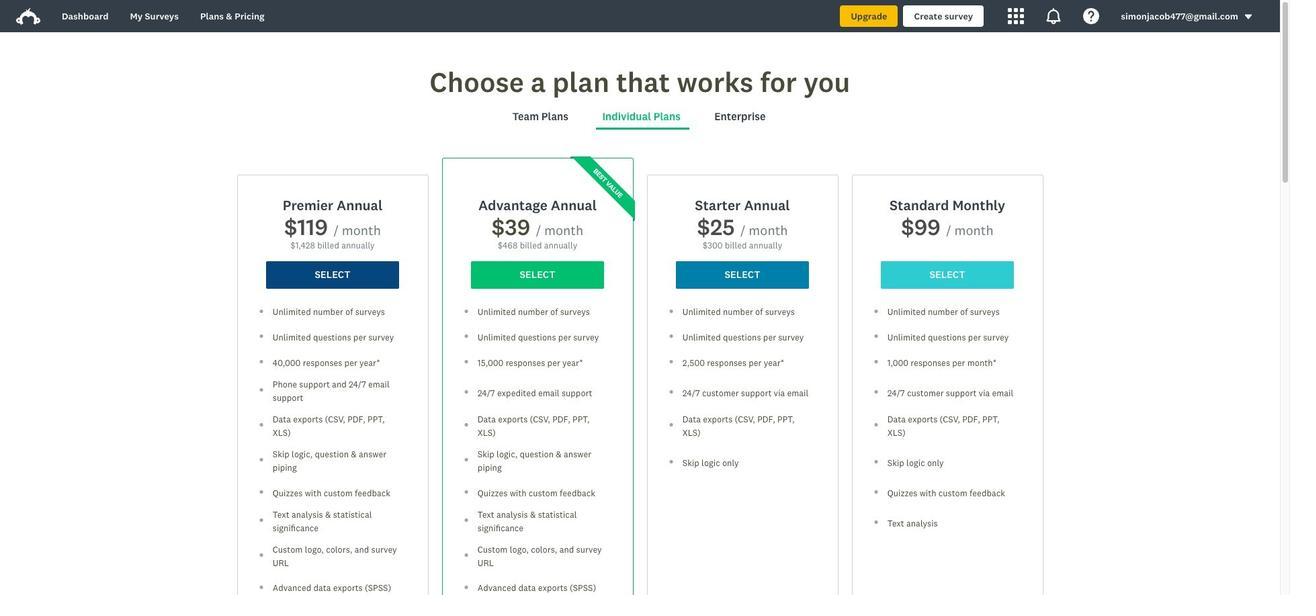 Task type: describe. For each thing, give the bounding box(es) containing it.
surveymonkey logo image
[[16, 8, 40, 25]]

2 products icon image from the left
[[1046, 8, 1062, 24]]

help icon image
[[1084, 8, 1100, 24]]

1 products icon image from the left
[[1008, 8, 1025, 24]]



Task type: vqa. For each thing, say whether or not it's contained in the screenshot.
1st Brand logo from the top of the page
no



Task type: locate. For each thing, give the bounding box(es) containing it.
products icon image
[[1008, 8, 1025, 24], [1046, 8, 1062, 24]]

1 horizontal spatial products icon image
[[1046, 8, 1062, 24]]

0 horizontal spatial products icon image
[[1008, 8, 1025, 24]]

dropdown arrow image
[[1244, 12, 1254, 22]]



